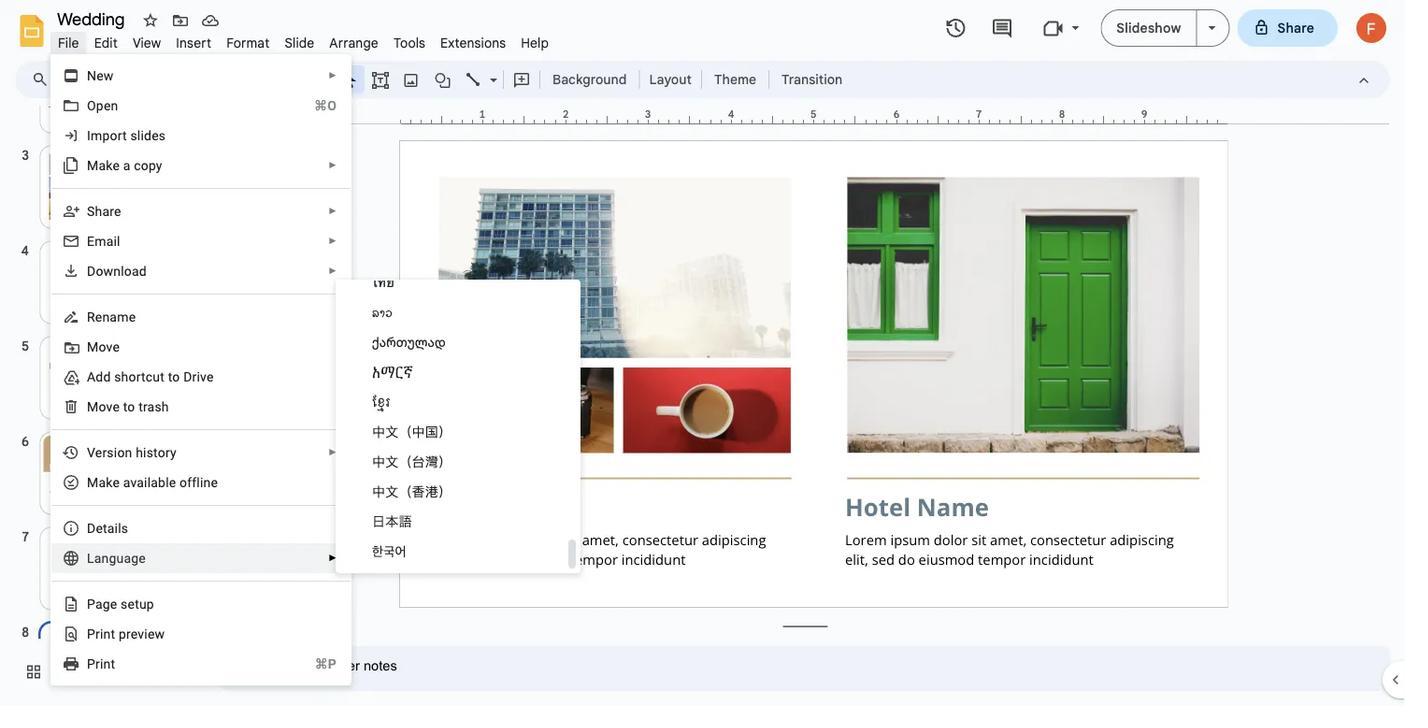 Task type: describe. For each thing, give the bounding box(es) containing it.
import
[[87, 128, 127, 143]]

email e element
[[87, 233, 126, 249]]

ລາວ
[[372, 304, 393, 320]]

slides
[[130, 128, 166, 143]]

g
[[103, 596, 110, 612]]

ename
[[95, 309, 136, 325]]

extensions menu item
[[433, 32, 514, 54]]

arrange menu item
[[322, 32, 386, 54]]

ខ្មែរ
[[372, 394, 390, 410]]

mail
[[95, 233, 120, 249]]

slide
[[285, 35, 315, 51]]

p rint
[[87, 656, 115, 672]]

p
[[87, 656, 95, 672]]

format menu item
[[219, 32, 277, 54]]

background button
[[544, 65, 636, 94]]

open o element
[[87, 98, 124, 113]]

share button
[[1238, 9, 1339, 47]]

ქართულად
[[372, 334, 446, 350]]

new n element
[[87, 68, 119, 83]]

k
[[106, 475, 113, 490]]

t
[[123, 399, 128, 414]]

o
[[87, 98, 96, 113]]

shape image
[[433, 66, 454, 93]]

available
[[123, 475, 176, 490]]

drive
[[183, 369, 214, 384]]

ownload
[[96, 263, 147, 279]]

l anguage
[[87, 550, 146, 566]]

help menu item
[[514, 32, 557, 54]]

move
[[87, 399, 120, 414]]

file
[[58, 35, 79, 51]]

menu bar inside menu bar banner
[[51, 24, 557, 55]]

Menus field
[[23, 66, 65, 93]]

make a c opy
[[87, 158, 162, 173]]

move to trash t element
[[87, 399, 175, 414]]

pa
[[87, 596, 103, 612]]

transition button
[[774, 65, 851, 94]]

r
[[87, 309, 95, 325]]

version history h element
[[87, 445, 182, 460]]

中文（香港）
[[372, 484, 452, 500]]

view
[[133, 35, 161, 51]]

format
[[227, 35, 270, 51]]

e for g
[[110, 596, 117, 612]]

한국어
[[372, 544, 407, 559]]

move t o trash
[[87, 399, 169, 414]]

anguage
[[94, 550, 146, 566]]

s hare
[[87, 203, 121, 219]]

file menu item
[[51, 32, 87, 54]]

d
[[87, 263, 96, 279]]

v
[[138, 626, 144, 642]]

► for d ownload
[[328, 266, 338, 276]]

中文（中国）
[[372, 424, 452, 440]]

m ove
[[87, 339, 120, 355]]

make
[[87, 158, 120, 173]]

presentation options image
[[1209, 26, 1217, 30]]

language l element
[[87, 550, 151, 566]]

version
[[87, 445, 132, 460]]

► for e mail
[[328, 236, 338, 246]]

add shortcut to drive , element
[[87, 369, 219, 384]]

menu bar banner
[[0, 0, 1406, 706]]

iew
[[144, 626, 165, 642]]

ew
[[97, 68, 114, 83]]

details b element
[[87, 521, 134, 536]]

⌘p
[[315, 656, 337, 672]]

print p element
[[87, 656, 121, 672]]

► for n ew
[[328, 70, 338, 81]]

edit menu item
[[87, 32, 125, 54]]

page setup g element
[[87, 596, 160, 612]]

share
[[1278, 20, 1315, 36]]

► for l anguage
[[328, 553, 338, 564]]

► for s hare
[[328, 206, 338, 217]]

c
[[134, 158, 141, 173]]

application containing slideshow
[[0, 0, 1406, 706]]

Star checkbox
[[138, 7, 164, 34]]

ma
[[87, 475, 106, 490]]

⌘o
[[314, 98, 337, 113]]

setup
[[121, 596, 154, 612]]

move m element
[[87, 339, 125, 355]]

edit
[[94, 35, 118, 51]]

extensions
[[441, 35, 506, 51]]



Task type: vqa. For each thing, say whether or not it's contained in the screenshot.


Task type: locate. For each thing, give the bounding box(es) containing it.
transition
[[782, 71, 843, 87]]

hare
[[95, 203, 121, 219]]

offline
[[180, 475, 218, 490]]

o pen
[[87, 98, 118, 113]]

import slides
[[87, 128, 166, 143]]

tools
[[394, 35, 426, 51]]

menu
[[44, 0, 352, 686], [336, 268, 581, 573]]

日本語
[[372, 514, 412, 529]]

insert menu item
[[169, 32, 219, 54]]

print pre v iew
[[87, 626, 165, 642]]

add shortcut to drive
[[87, 369, 214, 384]]

share s element
[[87, 203, 127, 219]]

slideshow button
[[1101, 9, 1198, 47]]

n ew
[[87, 68, 114, 83]]

main toolbar
[[55, 65, 852, 94]]

opy
[[141, 158, 162, 173]]

application
[[0, 0, 1406, 706]]

6 ► from the top
[[328, 447, 338, 458]]

rename r element
[[87, 309, 141, 325]]

arrange
[[330, 35, 379, 51]]

r ename
[[87, 309, 136, 325]]

layout
[[650, 71, 692, 87]]

menu bar
[[51, 24, 557, 55]]

e
[[113, 475, 120, 490], [110, 596, 117, 612]]

insert
[[176, 35, 212, 51]]

print preview v element
[[87, 626, 170, 642]]

download d element
[[87, 263, 152, 279]]

m
[[87, 339, 99, 355]]

5 ► from the top
[[328, 266, 338, 276]]

►
[[328, 70, 338, 81], [328, 160, 338, 171], [328, 206, 338, 217], [328, 236, 338, 246], [328, 266, 338, 276], [328, 447, 338, 458], [328, 553, 338, 564]]

trash
[[139, 399, 169, 414]]

o
[[128, 399, 135, 414]]

1 ► from the top
[[328, 70, 338, 81]]

make available offline k element
[[87, 475, 224, 490]]

insert image image
[[401, 66, 422, 93]]

h
[[136, 445, 143, 460]]

► for istory
[[328, 447, 338, 458]]

print
[[87, 626, 115, 642]]

e right pa
[[110, 596, 117, 612]]

import slides z element
[[87, 128, 171, 143]]

e right ma
[[113, 475, 120, 490]]

pen
[[96, 98, 118, 113]]

e mail
[[87, 233, 120, 249]]

background
[[553, 71, 627, 87]]

pre
[[119, 626, 138, 642]]

e
[[87, 233, 95, 249]]

4 ► from the top
[[328, 236, 338, 246]]

make a copy c element
[[87, 158, 168, 173]]

ไทย
[[372, 275, 395, 290]]

navigation
[[0, 45, 206, 706]]

to
[[168, 369, 180, 384]]

1 vertical spatial e
[[110, 596, 117, 612]]

shortcut
[[114, 369, 165, 384]]

ma k e available offline
[[87, 475, 218, 490]]

tools menu item
[[386, 32, 433, 54]]

version h istory
[[87, 445, 177, 460]]

pa g e setup
[[87, 596, 154, 612]]

view menu item
[[125, 32, 169, 54]]

n
[[87, 68, 97, 83]]

0 vertical spatial e
[[113, 475, 120, 490]]

rint
[[95, 656, 115, 672]]

s
[[87, 203, 95, 219]]

menu containing ไทย
[[336, 268, 581, 573]]

menu containing n
[[44, 0, 352, 686]]

menu bar containing file
[[51, 24, 557, 55]]

slide menu item
[[277, 32, 322, 54]]

ove
[[99, 339, 120, 355]]

theme
[[715, 71, 757, 87]]

istory
[[143, 445, 177, 460]]

layout button
[[644, 65, 698, 94]]

⌘o element
[[292, 96, 337, 115]]

help
[[521, 35, 549, 51]]

7 ► from the top
[[328, 553, 338, 564]]

3 ► from the top
[[328, 206, 338, 217]]

add
[[87, 369, 111, 384]]

d ownload
[[87, 263, 147, 279]]

details
[[87, 521, 128, 536]]

2 ► from the top
[[328, 160, 338, 171]]

አማርኛ
[[372, 364, 414, 380]]

e for k
[[113, 475, 120, 490]]

⌘p element
[[292, 655, 337, 673]]

a
[[123, 158, 130, 173]]

Rename text field
[[51, 7, 136, 30]]

中文（台灣）
[[372, 454, 452, 470]]

l
[[87, 550, 94, 566]]

theme button
[[706, 65, 765, 94]]

► for opy
[[328, 160, 338, 171]]

slideshow
[[1117, 20, 1182, 36]]



